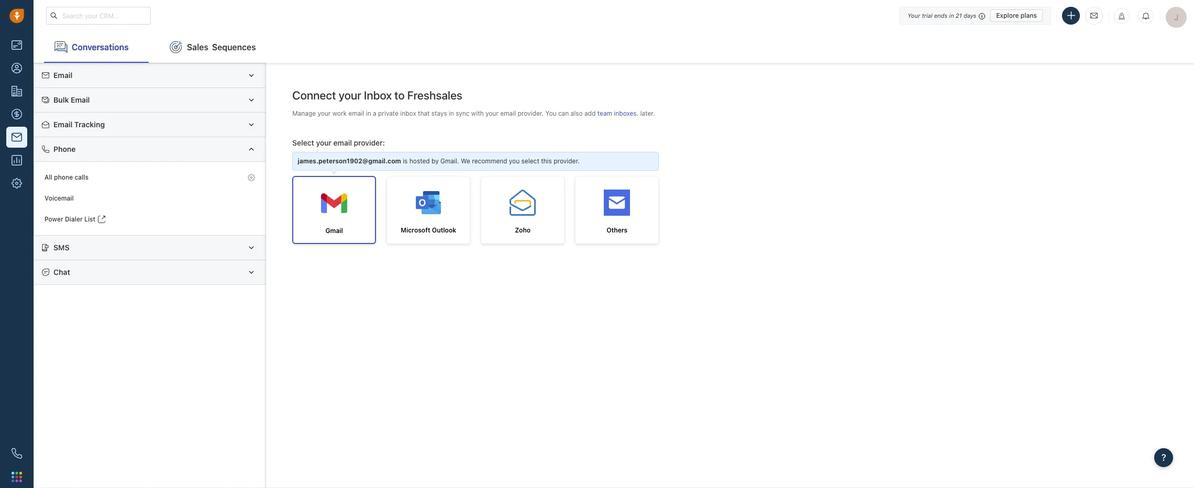 Task type: vqa. For each thing, say whether or not it's contained in the screenshot.
Update
no



Task type: describe. For each thing, give the bounding box(es) containing it.
others link
[[576, 176, 659, 244]]

freshsales
[[408, 89, 463, 102]]

others
[[607, 227, 628, 234]]

conversations
[[72, 42, 129, 52]]

you
[[509, 157, 520, 165]]

email tracking
[[53, 120, 105, 129]]

phone image
[[12, 449, 22, 459]]

explore plans link
[[991, 9, 1043, 22]]

dialer
[[65, 216, 83, 223]]

all
[[45, 174, 52, 182]]

your trial ends in 21 days
[[908, 12, 977, 19]]

bulk email
[[53, 95, 90, 104]]

tracking
[[74, 120, 105, 129]]

sequences
[[212, 42, 256, 52]]

outlook
[[432, 227, 457, 234]]

connect your inbox to freshsales
[[293, 89, 463, 102]]

trial
[[923, 12, 933, 19]]

also
[[571, 109, 583, 117]]

this
[[541, 157, 552, 165]]

we
[[461, 157, 471, 165]]

voicemail
[[45, 195, 74, 202]]

hosted
[[410, 157, 430, 165]]

by
[[432, 157, 439, 165]]

21
[[956, 12, 963, 19]]

phone
[[53, 145, 76, 154]]

recommend
[[472, 157, 508, 165]]

power dialer list
[[45, 216, 95, 223]]

later.
[[641, 109, 655, 117]]

gmail.
[[441, 157, 459, 165]]

tab list containing conversations
[[34, 31, 1195, 63]]

microsoft outlook
[[401, 227, 457, 234]]

manage
[[293, 109, 316, 117]]

zoho
[[515, 227, 531, 234]]

your for email
[[318, 109, 331, 117]]

list
[[84, 216, 95, 223]]

1 vertical spatial email
[[71, 95, 90, 104]]

sync
[[456, 109, 470, 117]]

email right work
[[349, 109, 364, 117]]

inboxes.
[[614, 109, 639, 117]]

add
[[585, 109, 596, 117]]

0 vertical spatial provider.
[[518, 109, 544, 117]]

provider:
[[354, 138, 385, 147]]

Search your CRM... text field
[[46, 7, 151, 25]]

can
[[559, 109, 569, 117]]

power
[[45, 216, 63, 223]]

is
[[403, 157, 408, 165]]

work
[[333, 109, 347, 117]]

email for email tracking
[[53, 120, 73, 129]]

manage your work email in a private inbox that stays in sync with your email provider. you can also add team inboxes. later.
[[293, 109, 655, 117]]

stays
[[432, 109, 447, 117]]

james.peterson1902@gmail.com
[[298, 157, 401, 165]]

1 horizontal spatial in
[[449, 109, 454, 117]]

select
[[522, 157, 540, 165]]



Task type: locate. For each thing, give the bounding box(es) containing it.
calls
[[75, 174, 89, 182]]

voicemail link
[[39, 188, 261, 209]]

email image
[[1091, 11, 1098, 20]]

phone
[[54, 174, 73, 182]]

phone element
[[6, 443, 27, 464]]

your
[[339, 89, 362, 102], [318, 109, 331, 117], [486, 109, 499, 117], [316, 138, 332, 147]]

select
[[293, 138, 314, 147]]

you
[[546, 109, 557, 117]]

microsoft outlook link
[[387, 176, 471, 244]]

explore
[[997, 11, 1020, 19]]

sales sequences
[[187, 42, 256, 52]]

plans
[[1021, 11, 1038, 19]]

sales sequences link
[[159, 31, 267, 63]]

james.peterson1902@gmail.com is hosted by gmail. we recommend you select this provider.
[[298, 157, 580, 165]]

gmail
[[326, 227, 343, 235]]

in left sync
[[449, 109, 454, 117]]

your right 'with'
[[486, 109, 499, 117]]

with
[[472, 109, 484, 117]]

0 vertical spatial email
[[53, 71, 73, 80]]

team
[[598, 109, 613, 117]]

gmail link
[[293, 176, 376, 244]]

email up phone
[[53, 120, 73, 129]]

email
[[349, 109, 364, 117], [501, 109, 516, 117], [334, 138, 352, 147]]

your
[[908, 12, 921, 19]]

inbox
[[401, 109, 416, 117]]

a
[[373, 109, 377, 117]]

your for provider:
[[316, 138, 332, 147]]

provider. right this
[[554, 157, 580, 165]]

in
[[950, 12, 955, 19], [366, 109, 371, 117], [449, 109, 454, 117]]

your up work
[[339, 89, 362, 102]]

your left work
[[318, 109, 331, 117]]

to
[[395, 89, 405, 102]]

2 horizontal spatial in
[[950, 12, 955, 19]]

your right select
[[316, 138, 332, 147]]

select your email provider:
[[293, 138, 385, 147]]

private
[[378, 109, 399, 117]]

ends
[[935, 12, 948, 19]]

all phone calls link
[[39, 167, 261, 188]]

sms
[[53, 243, 69, 252]]

bulk
[[53, 95, 69, 104]]

in left a
[[366, 109, 371, 117]]

email
[[53, 71, 73, 80], [71, 95, 90, 104], [53, 120, 73, 129]]

team inboxes. link
[[598, 109, 641, 117]]

chat
[[53, 268, 70, 277]]

freshworks switcher image
[[12, 472, 22, 483]]

explore plans
[[997, 11, 1038, 19]]

your for to
[[339, 89, 362, 102]]

power dialer list link
[[39, 209, 261, 230]]

in left 21
[[950, 12, 955, 19]]

inbox
[[364, 89, 392, 102]]

email for email
[[53, 71, 73, 80]]

microsoft
[[401, 227, 431, 234]]

email right 'with'
[[501, 109, 516, 117]]

email right bulk
[[71, 95, 90, 104]]

email up bulk
[[53, 71, 73, 80]]

connect
[[293, 89, 336, 102]]

email up james.peterson1902@gmail.com
[[334, 138, 352, 147]]

1 horizontal spatial provider.
[[554, 157, 580, 165]]

2 vertical spatial email
[[53, 120, 73, 129]]

1 vertical spatial provider.
[[554, 157, 580, 165]]

conversations link
[[44, 31, 149, 63]]

0 horizontal spatial in
[[366, 109, 371, 117]]

sales
[[187, 42, 209, 52]]

tab list
[[34, 31, 1195, 63]]

that
[[418, 109, 430, 117]]

0 horizontal spatial provider.
[[518, 109, 544, 117]]

provider.
[[518, 109, 544, 117], [554, 157, 580, 165]]

provider. left you
[[518, 109, 544, 117]]

all phone calls
[[45, 174, 89, 182]]

zoho link
[[481, 176, 565, 244]]

days
[[964, 12, 977, 19]]



